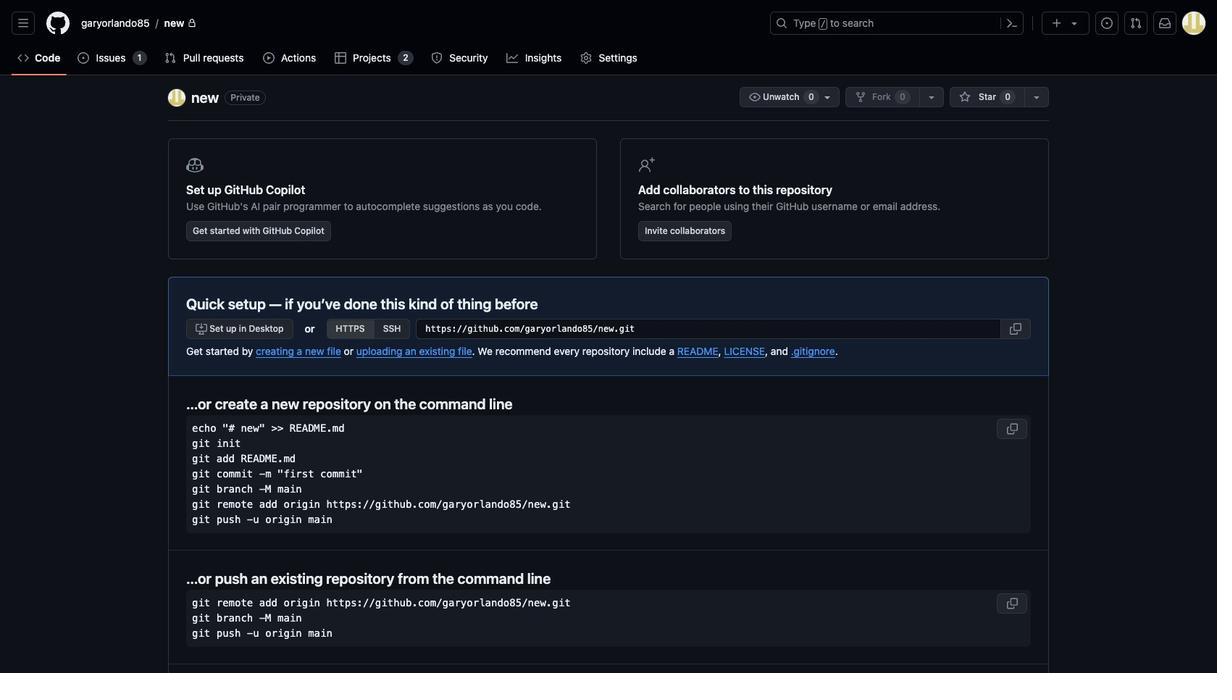 Task type: locate. For each thing, give the bounding box(es) containing it.
1 horizontal spatial issue opened image
[[1102, 17, 1113, 29]]

repo forked image
[[855, 91, 867, 103]]

issue opened image
[[1102, 17, 1113, 29], [78, 52, 89, 64]]

homepage image
[[46, 12, 70, 35]]

copilot image
[[186, 157, 204, 174]]

list
[[75, 12, 762, 35]]

2 copy to clipboard image from the top
[[1007, 598, 1018, 609]]

star image
[[959, 91, 971, 103]]

lock image
[[187, 19, 196, 28]]

0 users starred this repository element
[[1000, 90, 1016, 104]]

eye image
[[749, 91, 761, 103]]

graph image
[[507, 52, 518, 64]]

issue opened image right code image on the top left
[[78, 52, 89, 64]]

play image
[[263, 52, 274, 64]]

1 vertical spatial issue opened image
[[78, 52, 89, 64]]

copy to clipboard image
[[1007, 423, 1018, 435], [1007, 598, 1018, 609]]

triangle down image
[[1069, 17, 1081, 29]]

1 vertical spatial copy to clipboard image
[[1007, 598, 1018, 609]]

owner avatar image
[[168, 89, 186, 107]]

issue opened image for git pull request image
[[1102, 17, 1113, 29]]

0 vertical spatial copy to clipboard image
[[1007, 423, 1018, 435]]

issue opened image for git pull request icon
[[78, 52, 89, 64]]

plus image
[[1052, 17, 1063, 29]]

issue opened image left git pull request image
[[1102, 17, 1113, 29]]

0 horizontal spatial issue opened image
[[78, 52, 89, 64]]

0 vertical spatial issue opened image
[[1102, 17, 1113, 29]]

person add image
[[639, 157, 656, 174]]

code image
[[17, 52, 29, 64]]



Task type: vqa. For each thing, say whether or not it's contained in the screenshot.
Confirm Python 3.12 support Test #880: Pull request #572 synchronize             by jgillard 2M
no



Task type: describe. For each thing, give the bounding box(es) containing it.
gear image
[[581, 52, 592, 64]]

copy to clipboard image
[[1010, 323, 1022, 335]]

0 users are watching this repository element
[[804, 90, 820, 104]]

Clone URL text field
[[416, 319, 1002, 339]]

desktop download image
[[196, 323, 207, 335]]

git pull request image
[[164, 52, 176, 64]]

1 copy to clipboard image from the top
[[1007, 423, 1018, 435]]

add this repository to a list image
[[1031, 91, 1043, 103]]

git pull request image
[[1131, 17, 1142, 29]]

command palette image
[[1007, 17, 1018, 29]]

table image
[[335, 52, 346, 64]]

notifications image
[[1160, 17, 1171, 29]]

see your forks of this repository image
[[926, 91, 938, 103]]

shield image
[[431, 52, 443, 64]]



